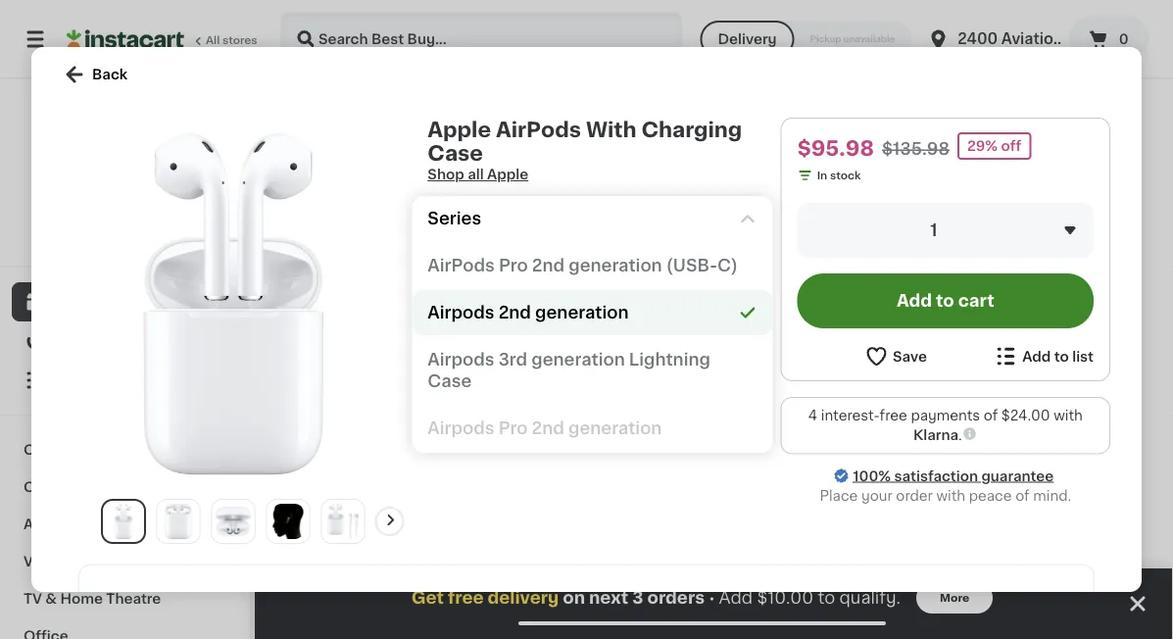 Task type: vqa. For each thing, say whether or not it's contained in the screenshot.
Add 'button' related to EveryYay Auto Seat Barrier - Gray
no



Task type: describe. For each thing, give the bounding box(es) containing it.
airpods inside the apple airpods with charging case airpods 2nd generation, 4 total options
[[637, 403, 680, 414]]

voice
[[1063, 404, 1101, 417]]

item carousel region containing trending now
[[294, 494, 1135, 639]]

30 98 $55.98 amazon 4k maximum, streaming device, wi- fi 6 & alexa voice remote fire tv stick
[[979, 338, 1132, 437]]

to inside button
[[1055, 350, 1070, 363]]

total inside the apple airpods with charging case airpods 2nd generation, 4 total options
[[637, 419, 662, 430]]

$135.98 inside product 'group'
[[700, 345, 755, 359]]

apple airpods with charging case shop all apple
[[428, 119, 743, 181]]

3rd
[[499, 352, 528, 368]]

lightning inside 'airpods 3rd generation lightning case'
[[629, 352, 711, 368]]

2400
[[958, 32, 999, 46]]

headphones apple airpods with charging case hero image
[[63, 133, 404, 475]]

(usb‑c)
[[667, 257, 738, 274]]

2 inside product 'group'
[[1040, 423, 1047, 434]]

together
[[310, 591, 405, 612]]

series button up airpods pro 2nd generation (usb‑c) link
[[412, 196, 773, 241]]

delivery
[[488, 590, 559, 607]]

more
[[941, 593, 970, 604]]

product group containing 95
[[637, 173, 792, 432]]

audio link
[[12, 506, 238, 543]]

cables
[[24, 481, 73, 494]]

1 horizontal spatial -
[[563, 404, 569, 417]]

2 inside the 19 apple usb type c-to- lightning charging cable - white - 3.3' 3.3', 2 total options
[[490, 423, 497, 434]]

series button up details button
[[412, 196, 773, 261]]

remote
[[979, 423, 1034, 437]]

stores
[[223, 35, 258, 46]]

fire
[[1037, 423, 1063, 437]]

$ for 19
[[298, 339, 305, 350]]

29%
[[968, 139, 999, 153]]

delivery button
[[701, 21, 795, 58]]

options inside the 19 apple usb type c-to- lightning charging cable - white - 3.3' 3.3', 2 total options
[[528, 423, 570, 434]]

usb
[[509, 364, 539, 378]]

case for airpods 3rd generation lightning case
[[428, 373, 472, 390]]

charging for apple airpods with charging case airpods 2nd generation, 4 total options
[[637, 384, 699, 398]]

(2023),
[[997, 423, 1037, 434]]

add inside button
[[897, 293, 933, 309]]

chip,
[[510, 358, 543, 372]]

to down "chip,"
[[512, 378, 526, 391]]

by
[[542, 338, 560, 352]]

just
[[595, 378, 621, 391]]

c inside apple 240w usb-c charge cable - white 2 m
[[932, 364, 942, 378]]

1 vertical spatial your
[[862, 489, 893, 503]]

c inside $ 19 apple white 20w usb-c power adapter
[[330, 384, 341, 398]]

now
[[396, 504, 445, 524]]

audio
[[24, 518, 65, 532]]

free inside the new airpods combine intelligent design with breakthrough technology and crystal-clear sound. powered by the new apple h1 headphone chip, airpods now feature hands- free access to siri using just your voice. and up to 3 hours of talk time on a single charge. model number: mv7n2am/a
[[428, 378, 456, 391]]

buy it again link
[[12, 322, 238, 361]]

apple inside $ 19 apple white 20w usb-c power adapter
[[294, 364, 334, 378]]

100% inside 100% satisfaction guarantee link
[[854, 469, 892, 483]]

2 horizontal spatial of
[[1016, 489, 1030, 503]]

100% satisfaction guarantee button
[[31, 231, 220, 251]]

0 horizontal spatial 4k
[[979, 423, 995, 434]]

lightning inside the 19 apple usb type c-to- lightning charging cable - white - 3.3' 3.3', 2 total options
[[465, 384, 530, 398]]

guarantee inside button
[[151, 238, 208, 249]]

the new airpods combine intelligent design with breakthrough technology and crystal-clear sound. powered by the new apple h1 headphone chip, airpods now feature hands- free access to siri using just your voice. and up to 3 hours of talk time on a single charge. model number: mv7n2am/a
[[428, 299, 756, 431]]

more button
[[917, 583, 994, 614]]

order
[[897, 489, 934, 503]]

view
[[909, 115, 942, 128]]

$95.98
[[798, 138, 875, 158]]

qualify.
[[840, 590, 901, 607]]

$30.98 original price: $55.98 element
[[979, 336, 1135, 361]]

white inside apple 240w usb-c charge cable - white 2 m
[[915, 384, 955, 398]]

cables & chargers
[[24, 481, 157, 494]]

airpods for airpods 2nd generation
[[428, 305, 495, 321]]

•
[[709, 590, 715, 606]]

pro for airpods
[[499, 420, 528, 437]]

trending
[[294, 504, 391, 524]]

details button
[[428, 277, 758, 296]]

airpods up using at bottom
[[547, 358, 600, 372]]

the
[[428, 299, 454, 313]]

airpods inside the apple airpods with charging case airpods 2nd generation, 4 total options
[[680, 364, 734, 378]]

(30+)
[[965, 115, 1003, 128]]

get
[[412, 590, 444, 607]]

voice.
[[659, 378, 699, 391]]

usb- inside apple 240w usb-c charge cable - white 2 m
[[896, 364, 932, 378]]

airpods pro 2nd generation link
[[412, 406, 773, 451]]

generation,
[[706, 403, 770, 414]]

combine
[[546, 299, 607, 313]]

it
[[86, 334, 96, 348]]

sound.
[[428, 338, 474, 352]]

the
[[563, 338, 586, 352]]

apple inside apple airpods with charging case shop all apple
[[428, 119, 491, 140]]

service type group
[[701, 21, 911, 58]]

clear
[[721, 319, 755, 332]]

charge
[[808, 384, 858, 398]]

satisfaction inside button
[[83, 238, 148, 249]]

cart
[[959, 293, 995, 309]]

98 inside $ 95 98
[[678, 339, 693, 350]]

$135.98 inside $95.98 $135.98
[[883, 141, 950, 157]]

free inside 4 interest-free payments of $24.00 with klarna .
[[880, 409, 908, 423]]

apple airpods with charging case airpods 2nd generation, 4 total options
[[637, 364, 780, 430]]

payments
[[911, 409, 981, 423]]

2 enlarge headphones apple airpods with charging case unknown (opens in a new tab) image from the left
[[326, 504, 361, 540]]

white inside the 19 apple usb type c-to- lightning charging cable - white - 3.3' 3.3', 2 total options
[[519, 404, 559, 417]]

peace
[[970, 489, 1013, 503]]

free inside treatment tracker modal dialog
[[448, 590, 484, 607]]

airpods 2nd generation
[[428, 305, 629, 321]]

airpods inside list box
[[428, 257, 495, 274]]

technology
[[557, 319, 635, 332]]

3 inside treatment tracker modal dialog
[[633, 590, 644, 607]]

generation inside 'airpods 3rd generation lightning case'
[[532, 352, 625, 368]]

0 vertical spatial new
[[457, 299, 486, 313]]

29% off
[[968, 139, 1022, 153]]

back button
[[63, 63, 128, 86]]

4k (2023), 2 total options
[[979, 423, 1120, 434]]

in
[[818, 170, 828, 181]]

usb- inside $ 19 apple white 20w usb-c power adapter
[[294, 384, 330, 398]]

19 inside the 19 apple usb type c-to- lightning charging cable - white - 3.3' 3.3', 2 total options
[[477, 338, 500, 359]]

access
[[459, 378, 508, 391]]

maximum,
[[1061, 364, 1132, 378]]

again
[[99, 334, 138, 348]]

best buy logo image
[[82, 102, 168, 188]]

to inside treatment tracker modal dialog
[[818, 590, 836, 607]]

and
[[703, 378, 730, 391]]

in stock
[[818, 170, 862, 181]]

hours
[[458, 397, 497, 411]]

100% satisfaction guarantee link
[[854, 466, 1054, 486]]

shop
[[428, 168, 465, 181]]

$ for 95
[[641, 339, 648, 350]]

computers & tablets link
[[12, 432, 238, 469]]

interest-
[[822, 409, 880, 423]]

& inside 30 98 $55.98 amazon 4k maximum, streaming device, wi- fi 6 & alexa voice remote fire tv stick
[[1007, 404, 1018, 417]]

1 horizontal spatial with
[[937, 489, 966, 503]]

100% satisfaction guarantee inside button
[[50, 238, 208, 249]]

all
[[206, 35, 220, 46]]

mind.
[[1034, 489, 1072, 503]]

read more button
[[428, 375, 505, 394]]

2 horizontal spatial options
[[1077, 423, 1120, 434]]

view all (30+) button
[[901, 102, 1025, 141]]

powered
[[478, 338, 539, 352]]

stick
[[1088, 423, 1122, 437]]

bought
[[227, 591, 305, 612]]

$95.98 original price: $135.98 element
[[637, 336, 792, 361]]

2nd inside the apple airpods with charging case airpods 2nd generation, 4 total options
[[683, 403, 704, 414]]

4k inside 30 98 $55.98 amazon 4k maximum, streaming device, wi- fi 6 & alexa voice remote fire tv stick
[[1038, 364, 1057, 378]]

add to cart
[[897, 293, 995, 309]]

& for chargers
[[76, 481, 88, 494]]



Task type: locate. For each thing, give the bounding box(es) containing it.
& for home
[[45, 592, 57, 606]]

type
[[542, 364, 576, 378]]

2 19 from the left
[[477, 338, 500, 359]]

new down technology
[[590, 338, 618, 352]]

details
[[428, 279, 478, 293]]

1 vertical spatial satisfaction
[[895, 469, 979, 483]]

1 horizontal spatial guarantee
[[982, 469, 1054, 483]]

read
[[428, 378, 465, 391]]

usb- down save
[[896, 364, 932, 378]]

19 apple usb type c-to- lightning charging cable - white - 3.3' 3.3', 2 total options
[[465, 338, 617, 434]]

case inside apple airpods with charging case shop all apple
[[428, 143, 483, 163]]

charging inside the apple airpods with charging case airpods 2nd generation, 4 total options
[[637, 384, 699, 398]]

cable down 240w
[[862, 384, 902, 398]]

- left talk
[[509, 404, 516, 417]]

pro inside the airpods pro 2nd generation link
[[499, 420, 528, 437]]

and
[[639, 319, 665, 332]]

100% satisfaction guarantee
[[50, 238, 208, 249], [854, 469, 1054, 483]]

0 vertical spatial satisfaction
[[83, 238, 148, 249]]

1 horizontal spatial 19
[[477, 338, 500, 359]]

1 field
[[798, 203, 1094, 258]]

airpods down the voice.
[[637, 403, 680, 414]]

0
[[1120, 32, 1129, 46]]

white up payments on the bottom
[[915, 384, 955, 398]]

3 down read
[[446, 397, 455, 411]]

c right save button at right
[[932, 364, 942, 378]]

2 horizontal spatial 2
[[1040, 423, 1047, 434]]

1 horizontal spatial enlarge headphones apple airpods with charging case unknown (opens in a new tab) image
[[326, 504, 361, 540]]

0 vertical spatial all
[[946, 115, 962, 128]]

& inside "link"
[[107, 443, 118, 457]]

of up remote at the right of page
[[984, 409, 999, 423]]

$29.99 element
[[808, 336, 963, 361]]

4 right generation,
[[773, 403, 780, 414]]

- down save
[[906, 384, 912, 398]]

1 vertical spatial with
[[737, 364, 769, 378]]

0 horizontal spatial c
[[330, 384, 341, 398]]

with inside 4 interest-free payments of $24.00 with klarna .
[[1054, 409, 1084, 423]]

1 horizontal spatial satisfaction
[[895, 469, 979, 483]]

1 vertical spatial 3
[[633, 590, 644, 607]]

2 right 3.3',
[[490, 423, 497, 434]]

& right cables on the left
[[76, 481, 88, 494]]

add to list button
[[995, 344, 1094, 369]]

1 19 from the left
[[305, 338, 329, 359]]

games
[[68, 555, 118, 569]]

video
[[24, 555, 64, 569]]

tv down voice
[[1066, 423, 1084, 437]]

all inside popup button
[[946, 115, 962, 128]]

model
[[713, 397, 756, 411]]

1 $ from the left
[[298, 339, 305, 350]]

0 horizontal spatial 2
[[490, 423, 497, 434]]

read more
[[428, 378, 505, 391]]

enlarge headphones apple airpods with charging case unknown (opens in a new tab) image right 'enlarge headphones apple airpods with charging case hero (opens in a new tab)' image at the bottom left of the page
[[161, 504, 196, 540]]

1 horizontal spatial 98
[[1021, 339, 1036, 350]]

2 item carousel region from the top
[[294, 494, 1135, 639]]

trending now
[[294, 504, 445, 524]]

main content
[[255, 78, 1174, 639]]

pro inside airpods pro 2nd generation (usb‑c) link
[[499, 257, 528, 274]]

charge.
[[658, 397, 709, 411]]

cables & chargers link
[[12, 469, 238, 506]]

2 down 'alexa'
[[1040, 423, 1047, 434]]

buy
[[55, 334, 83, 348]]

buy it again
[[55, 334, 138, 348]]

orders
[[648, 590, 705, 607]]

tv inside 30 98 $55.98 amazon 4k maximum, streaming device, wi- fi 6 & alexa voice remote fire tv stick
[[1066, 423, 1084, 437]]

0 horizontal spatial with
[[428, 319, 457, 332]]

1 horizontal spatial new
[[590, 338, 618, 352]]

apple inside apple 240w usb-c charge cable - white 2 m
[[808, 364, 848, 378]]

enlarge headphones apple airpods with charging case unknown (opens in a new tab) image up frequently bought together
[[216, 504, 251, 540]]

100% inside 100% satisfaction guarantee button
[[50, 238, 80, 249]]

instacart logo image
[[67, 27, 184, 51]]

airpods up read more "button" at the left bottom of page
[[428, 352, 495, 368]]

1 vertical spatial 4k
[[979, 423, 995, 434]]

main content containing 19
[[255, 78, 1174, 639]]

enlarge headphones apple airpods with charging case hero (opens in a new tab) image
[[106, 504, 141, 540]]

1 horizontal spatial total
[[637, 419, 662, 430]]

2 pro from the top
[[499, 420, 528, 437]]

returns
[[463, 421, 514, 434]]

apple inside the new airpods combine intelligent design with breakthrough technology and crystal-clear sound. powered by the new apple h1 headphone chip, airpods now feature hands- free access to siri using just your voice. and up to 3 hours of talk time on a single charge. model number: mv7n2am/a
[[622, 338, 662, 352]]

crystal-
[[668, 319, 721, 332]]

airpods up breakthrough
[[489, 299, 543, 313]]

1 vertical spatial c
[[330, 384, 341, 398]]

1 horizontal spatial usb-
[[896, 364, 932, 378]]

enlarge headphones apple airpods with charging case unknown (opens in a new tab) image up bought
[[271, 504, 306, 540]]

0 horizontal spatial cable
[[465, 404, 506, 417]]

series button
[[412, 196, 773, 261], [412, 196, 773, 241]]

klarna
[[914, 429, 959, 442]]

0 vertical spatial pro
[[499, 257, 528, 274]]

list
[[1073, 350, 1094, 363]]

airpods for airpods 3rd generation lightning case
[[428, 352, 495, 368]]

2 horizontal spatial -
[[906, 384, 912, 398]]

c
[[932, 364, 942, 378], [330, 384, 341, 398]]

1 enlarge headphones apple airpods with charging case unknown (opens in a new tab) image from the left
[[161, 504, 196, 540]]

item carousel region
[[294, 102, 1135, 479], [294, 494, 1135, 639]]

computers & tablets
[[24, 443, 173, 457]]

0 horizontal spatial 3
[[446, 397, 455, 411]]

total inside the 19 apple usb type c-to- lightning charging cable - white - 3.3' 3.3', 2 total options
[[500, 423, 525, 434]]

hands-
[[689, 358, 737, 372]]

4 inside the apple airpods with charging case airpods 2nd generation, 4 total options
[[773, 403, 780, 414]]

98 down crystal-
[[678, 339, 693, 350]]

6
[[995, 404, 1004, 417]]

cable up returns
[[465, 404, 506, 417]]

all right view at the right top of the page
[[946, 115, 962, 128]]

0 vertical spatial on
[[581, 397, 598, 411]]

airpods inside airpods 2nd generation link
[[428, 305, 495, 321]]

number:
[[428, 417, 487, 431]]

total down voice
[[1049, 423, 1075, 434]]

2 inside apple 240w usb-c charge cable - white 2 m
[[808, 403, 815, 414]]

0 horizontal spatial usb-
[[294, 384, 330, 398]]

0 vertical spatial free
[[428, 378, 456, 391]]

add button
[[368, 178, 444, 214], [539, 178, 615, 214], [711, 178, 786, 214], [882, 178, 958, 214], [1053, 178, 1129, 214], [368, 571, 444, 606], [539, 571, 615, 606], [711, 571, 786, 606], [882, 571, 958, 606], [1053, 571, 1129, 606]]

view all (30+)
[[909, 115, 1003, 128]]

free
[[428, 421, 459, 434]]

2400 aviation dr button
[[927, 12, 1085, 67]]

c left the power
[[330, 384, 341, 398]]

$135.98 down view at the right top of the page
[[883, 141, 950, 157]]

cable inside apple 240w usb-c charge cable - white 2 m
[[862, 384, 902, 398]]

1 vertical spatial tv
[[24, 592, 42, 606]]

$ 95 98
[[641, 338, 693, 359]]

0 horizontal spatial of
[[501, 397, 515, 411]]

free down 240w
[[880, 409, 908, 423]]

your inside the new airpods combine intelligent design with breakthrough technology and crystal-clear sound. powered by the new apple h1 headphone chip, airpods now feature hands- free access to siri using just your voice. and up to 3 hours of talk time on a single charge. model number: mv7n2am/a
[[624, 378, 655, 391]]

case down the headphone
[[428, 373, 472, 390]]

4 inside 4 interest-free payments of $24.00 with klarna .
[[809, 409, 818, 423]]

case inside 'airpods 3rd generation lightning case'
[[428, 373, 472, 390]]

item carousel region containing 19
[[294, 102, 1135, 479]]

next
[[589, 590, 629, 607]]

airpods down details
[[428, 305, 495, 321]]

all stores
[[206, 35, 258, 46]]

with up 4k (2023), 2 total options
[[1054, 409, 1084, 423]]

$24.00
[[1002, 409, 1051, 423]]

- up the 15
[[563, 404, 569, 417]]

0 horizontal spatial $
[[298, 339, 305, 350]]

1 horizontal spatial enlarge headphones apple airpods with charging case unknown (opens in a new tab) image
[[216, 504, 251, 540]]

of left talk
[[501, 397, 515, 411]]

pro for airpods
[[499, 257, 528, 274]]

video games link
[[12, 543, 238, 581]]

place
[[820, 489, 858, 503]]

pro up airpods 2nd generation
[[499, 257, 528, 274]]

with inside apple airpods with charging case shop all apple
[[586, 119, 637, 140]]

white up the power
[[338, 364, 378, 378]]

airpods
[[428, 305, 495, 321], [428, 352, 495, 368], [637, 403, 680, 414], [428, 420, 495, 437]]

computers
[[24, 443, 103, 457]]

charging for apple airpods with charging case shop all apple
[[642, 119, 743, 140]]

2 98 from the left
[[1021, 339, 1036, 350]]

0 horizontal spatial tv
[[24, 592, 42, 606]]

2 vertical spatial free
[[448, 590, 484, 607]]

of left mind.
[[1016, 489, 1030, 503]]

.
[[959, 429, 963, 442]]

1 vertical spatial lightning
[[465, 384, 530, 398]]

1 horizontal spatial of
[[984, 409, 999, 423]]

2 horizontal spatial with
[[1054, 409, 1084, 423]]

with inside the new airpods combine intelligent design with breakthrough technology and crystal-clear sound. powered by the new apple h1 headphone chip, airpods now feature hands- free access to siri using just your voice. and up to 3 hours of talk time on a single charge. model number: mv7n2am/a
[[428, 319, 457, 332]]

device,
[[1053, 384, 1105, 398]]

0 horizontal spatial enlarge headphones apple airpods with charging case unknown (opens in a new tab) image
[[271, 504, 306, 540]]

mv7n2am/a
[[491, 417, 579, 431]]

0 button
[[1070, 16, 1150, 63]]

1 vertical spatial usb-
[[294, 384, 330, 398]]

white up within
[[519, 404, 559, 417]]

0 horizontal spatial your
[[624, 378, 655, 391]]

$ 19 apple white 20w usb-c power adapter
[[294, 338, 446, 398]]

1 vertical spatial cable
[[465, 404, 506, 417]]

pro down talk
[[499, 420, 528, 437]]

4k down fi
[[979, 423, 995, 434]]

with for 4 interest-free payments of $24.00 with klarna .
[[1054, 409, 1084, 423]]

1 horizontal spatial 4
[[809, 409, 818, 423]]

with down the
[[428, 319, 457, 332]]

airpods down hours
[[428, 420, 495, 437]]

& for tablets
[[107, 443, 118, 457]]

1 horizontal spatial cable
[[862, 384, 902, 398]]

& left tablets
[[107, 443, 118, 457]]

series
[[428, 210, 482, 227], [428, 210, 482, 227]]

95
[[648, 338, 676, 359]]

using
[[554, 378, 592, 391]]

charging inside apple airpods with charging case shop all apple
[[642, 119, 743, 140]]

0 vertical spatial 100% satisfaction guarantee
[[50, 238, 208, 249]]

1 vertical spatial white
[[915, 384, 955, 398]]

2 enlarge headphones apple airpods with charging case unknown (opens in a new tab) image from the left
[[216, 504, 251, 540]]

with for apple airpods with charging case shop all apple
[[586, 119, 637, 140]]

20w
[[382, 364, 413, 378]]

0 vertical spatial item carousel region
[[294, 102, 1135, 479]]

1 vertical spatial item carousel region
[[294, 494, 1135, 639]]

2 left m
[[808, 403, 815, 414]]

airpods up details
[[428, 257, 495, 274]]

stock
[[831, 170, 862, 181]]

0 vertical spatial $135.98
[[883, 141, 950, 157]]

None search field
[[280, 12, 683, 67]]

1 horizontal spatial 100% satisfaction guarantee
[[854, 469, 1054, 483]]

0 vertical spatial cable
[[862, 384, 902, 398]]

0 horizontal spatial white
[[338, 364, 378, 378]]

0 horizontal spatial 100%
[[50, 238, 80, 249]]

2 $ from the left
[[641, 339, 648, 350]]

0 vertical spatial white
[[338, 364, 378, 378]]

& right the 6
[[1007, 404, 1018, 417]]

1 horizontal spatial $
[[641, 339, 648, 350]]

0 vertical spatial 3
[[446, 397, 455, 411]]

enlarge headphones apple airpods with charging case unknown (opens in a new tab) image left now
[[326, 504, 361, 540]]

charging inside the 19 apple usb type c-to- lightning charging cable - white - 3.3' 3.3', 2 total options
[[534, 384, 597, 398]]

98 inside 30 98 $55.98 amazon 4k maximum, streaming device, wi- fi 6 & alexa voice remote fire tv stick
[[1021, 339, 1036, 350]]

of inside 4 interest-free payments of $24.00 with klarna .
[[984, 409, 999, 423]]

with for the new airpods combine intelligent design with breakthrough technology and crystal-clear sound. powered by the new apple h1 headphone chip, airpods now feature hands- free access to siri using just your voice. and up to 3 hours of talk time on a single charge. model number: mv7n2am/a
[[428, 319, 457, 332]]

now
[[604, 358, 633, 372]]

case for apple airpods with charging case airpods 2nd generation, 4 total options
[[703, 384, 738, 398]]

to right $10.00
[[818, 590, 836, 607]]

0 horizontal spatial all
[[468, 168, 484, 181]]

4k down add to list
[[1038, 364, 1057, 378]]

on inside the new airpods combine intelligent design with breakthrough technology and crystal-clear sound. powered by the new apple h1 headphone chip, airpods now feature hands- free access to siri using just your voice. and up to 3 hours of talk time on a single charge. model number: mv7n2am/a
[[581, 397, 598, 411]]

enlarge headphones apple airpods with charging case unknown (opens in a new tab) image
[[161, 504, 196, 540], [216, 504, 251, 540]]

alexa
[[1022, 404, 1059, 417]]

to left the "cart" on the top of page
[[937, 293, 955, 309]]

of inside the new airpods combine intelligent design with breakthrough technology and crystal-clear sound. powered by the new apple h1 headphone chip, airpods now feature hands- free access to siri using just your voice. and up to 3 hours of talk time on a single charge. model number: mv7n2am/a
[[501, 397, 515, 411]]

15
[[564, 421, 579, 434]]

your left the order
[[862, 489, 893, 503]]

1 horizontal spatial with
[[737, 364, 769, 378]]

theatre
[[106, 592, 161, 606]]

1 98 from the left
[[678, 339, 693, 350]]

list box
[[412, 241, 773, 453]]

0 vertical spatial your
[[624, 378, 655, 391]]

1 horizontal spatial options
[[665, 419, 707, 430]]

4k
[[1038, 364, 1057, 378], [979, 423, 995, 434]]

2 horizontal spatial white
[[915, 384, 955, 398]]

1 vertical spatial $135.98
[[700, 345, 755, 359]]

0 horizontal spatial guarantee
[[151, 238, 208, 249]]

on left "a"
[[581, 397, 598, 411]]

apple 240w usb-c charge cable - white 2 m
[[808, 364, 955, 414]]

apple inside the 19 apple usb type c-to- lightning charging cable - white - 3.3' 3.3', 2 total options
[[465, 364, 506, 378]]

0 vertical spatial with
[[586, 119, 637, 140]]

1 horizontal spatial $135.98
[[883, 141, 950, 157]]

0 vertical spatial with
[[428, 319, 457, 332]]

airpods 2nd generation link
[[412, 290, 773, 335]]

time
[[546, 397, 577, 411]]

treatment tracker modal dialog
[[255, 569, 1174, 639]]

breakthrough
[[460, 319, 553, 332]]

1 horizontal spatial all
[[946, 115, 962, 128]]

airpods inside 'airpods 3rd generation lightning case'
[[428, 352, 495, 368]]

1 horizontal spatial 2
[[808, 403, 815, 414]]

airpods inside apple airpods with charging case shop all apple
[[496, 119, 582, 140]]

1 horizontal spatial c
[[932, 364, 942, 378]]

all inside apple airpods with charging case shop all apple
[[468, 168, 484, 181]]

add to cart button
[[798, 274, 1094, 329]]

& left home
[[45, 592, 57, 606]]

case up generation,
[[703, 384, 738, 398]]

tv inside 'tv & home theatre' link
[[24, 592, 42, 606]]

pro
[[499, 257, 528, 274], [499, 420, 528, 437]]

case for apple airpods with charging case shop all apple
[[428, 143, 483, 163]]

0 horizontal spatial enlarge headphones apple airpods with charging case unknown (opens in a new tab) image
[[161, 504, 196, 540]]

free down the headphone
[[428, 378, 456, 391]]

usb- left the power
[[294, 384, 330, 398]]

$10.00
[[758, 590, 814, 607]]

1 horizontal spatial 100%
[[854, 469, 892, 483]]

talk
[[518, 397, 543, 411]]

all stores link
[[67, 12, 259, 67]]

- inside apple 240w usb-c charge cable - white 2 m
[[906, 384, 912, 398]]

dr
[[1067, 32, 1085, 46]]

apple inside the apple airpods with charging case airpods 2nd generation, 4 total options
[[637, 364, 677, 378]]

with inside the apple airpods with charging case airpods 2nd generation, 4 total options
[[737, 364, 769, 378]]

your
[[624, 378, 655, 391], [862, 489, 893, 503]]

0 horizontal spatial 4
[[773, 403, 780, 414]]

to down read
[[428, 397, 442, 411]]

0 vertical spatial guarantee
[[151, 238, 208, 249]]

0 horizontal spatial -
[[509, 404, 516, 417]]

0 horizontal spatial $135.98
[[700, 345, 755, 359]]

1 vertical spatial new
[[590, 338, 618, 352]]

1 vertical spatial with
[[1054, 409, 1084, 423]]

19 inside $ 19 apple white 20w usb-c power adapter
[[305, 338, 329, 359]]

total down single
[[637, 419, 662, 430]]

$ inside $ 95 98
[[641, 339, 648, 350]]

enlarge headphones apple airpods with charging case unknown (opens in a new tab) image
[[271, 504, 306, 540], [326, 504, 361, 540]]

a
[[602, 397, 610, 411]]

1 horizontal spatial 3
[[633, 590, 644, 607]]

1 item carousel region from the top
[[294, 102, 1135, 479]]

airpods down "$95.98 original price: $135.98" element
[[680, 364, 734, 378]]

0 horizontal spatial with
[[586, 119, 637, 140]]

&
[[1007, 404, 1018, 417], [107, 443, 118, 457], [76, 481, 88, 494], [45, 592, 57, 606]]

to left the list
[[1055, 350, 1070, 363]]

1 horizontal spatial your
[[862, 489, 893, 503]]

98
[[678, 339, 693, 350], [1021, 339, 1036, 350]]

1 vertical spatial pro
[[499, 420, 528, 437]]

new down details
[[457, 299, 486, 313]]

2 horizontal spatial total
[[1049, 423, 1075, 434]]

$135.98 down clear
[[700, 345, 755, 359]]

case up shop
[[428, 143, 483, 163]]

airpods for airpods pro 2nd generation
[[428, 420, 495, 437]]

0 vertical spatial c
[[932, 364, 942, 378]]

0 horizontal spatial 19
[[305, 338, 329, 359]]

3 right next
[[633, 590, 644, 607]]

to inside button
[[937, 293, 955, 309]]

1 vertical spatial all
[[468, 168, 484, 181]]

2 vertical spatial white
[[519, 404, 559, 417]]

1 horizontal spatial tv
[[1066, 423, 1084, 437]]

add inside button
[[1023, 350, 1052, 363]]

tv & home theatre
[[24, 592, 161, 606]]

get free delivery on next 3 orders • add $10.00 to qualify.
[[412, 590, 901, 607]]

on inside treatment tracker modal dialog
[[563, 590, 586, 607]]

1
[[931, 222, 938, 239]]

add inside treatment tracker modal dialog
[[719, 590, 753, 607]]

98 right 30
[[1021, 339, 1036, 350]]

with down 100% satisfaction guarantee link
[[937, 489, 966, 503]]

4 down charge
[[809, 409, 818, 423]]

white
[[338, 364, 378, 378], [915, 384, 955, 398], [519, 404, 559, 417]]

list box containing airpods pro 2nd generation (usb‑c)
[[412, 241, 773, 453]]

airpods 3rd generation lightning case link
[[412, 337, 773, 404]]

cable inside the 19 apple usb type c-to- lightning charging cable - white - 3.3' 3.3', 2 total options
[[465, 404, 506, 417]]

0 horizontal spatial 98
[[678, 339, 693, 350]]

$ inside $ 19 apple white 20w usb-c power adapter
[[298, 339, 305, 350]]

2 vertical spatial with
[[937, 489, 966, 503]]

on left next
[[563, 590, 586, 607]]

airpods up apple at the top left
[[496, 119, 582, 140]]

1 vertical spatial free
[[880, 409, 908, 423]]

your up single
[[624, 378, 655, 391]]

free right the get
[[448, 590, 484, 607]]

0 horizontal spatial options
[[528, 423, 570, 434]]

1 enlarge headphones apple airpods with charging case unknown (opens in a new tab) image from the left
[[271, 504, 306, 540]]

1 vertical spatial guarantee
[[982, 469, 1054, 483]]

total down talk
[[500, 423, 525, 434]]

1 horizontal spatial lightning
[[629, 352, 711, 368]]

power
[[345, 384, 388, 398]]

add to list
[[1023, 350, 1094, 363]]

airpods pro 2nd generation (usb‑c)
[[428, 257, 738, 274]]

19
[[305, 338, 329, 359], [477, 338, 500, 359]]

1 pro from the top
[[499, 257, 528, 274]]

tv down video on the left bottom of page
[[24, 592, 42, 606]]

3 inside the new airpods combine intelligent design with breakthrough technology and crystal-clear sound. powered by the new apple h1 headphone chip, airpods now feature hands- free access to siri using just your voice. and up to 3 hours of talk time on a single charge. model number: mv7n2am/a
[[446, 397, 455, 411]]

delivery
[[718, 32, 777, 46]]

case inside the apple airpods with charging case airpods 2nd generation, 4 total options
[[703, 384, 738, 398]]

options inside the apple airpods with charging case airpods 2nd generation, 4 total options
[[665, 419, 707, 430]]

with for apple airpods with charging case airpods 2nd generation, 4 total options
[[737, 364, 769, 378]]

1 vertical spatial on
[[563, 590, 586, 607]]

white inside $ 19 apple white 20w usb-c power adapter
[[338, 364, 378, 378]]

0 vertical spatial usb-
[[896, 364, 932, 378]]

2
[[808, 403, 815, 414], [490, 423, 497, 434], [1040, 423, 1047, 434]]

1 vertical spatial 100% satisfaction guarantee
[[854, 469, 1054, 483]]

all right shop
[[468, 168, 484, 181]]

product group containing 30
[[979, 173, 1135, 437]]

0 horizontal spatial new
[[457, 299, 486, 313]]

product group
[[294, 173, 450, 401], [465, 173, 621, 436], [637, 173, 792, 432], [808, 173, 963, 416], [979, 173, 1135, 437], [294, 565, 450, 639], [465, 565, 621, 639], [637, 565, 792, 639], [808, 565, 963, 639], [979, 565, 1135, 639]]



